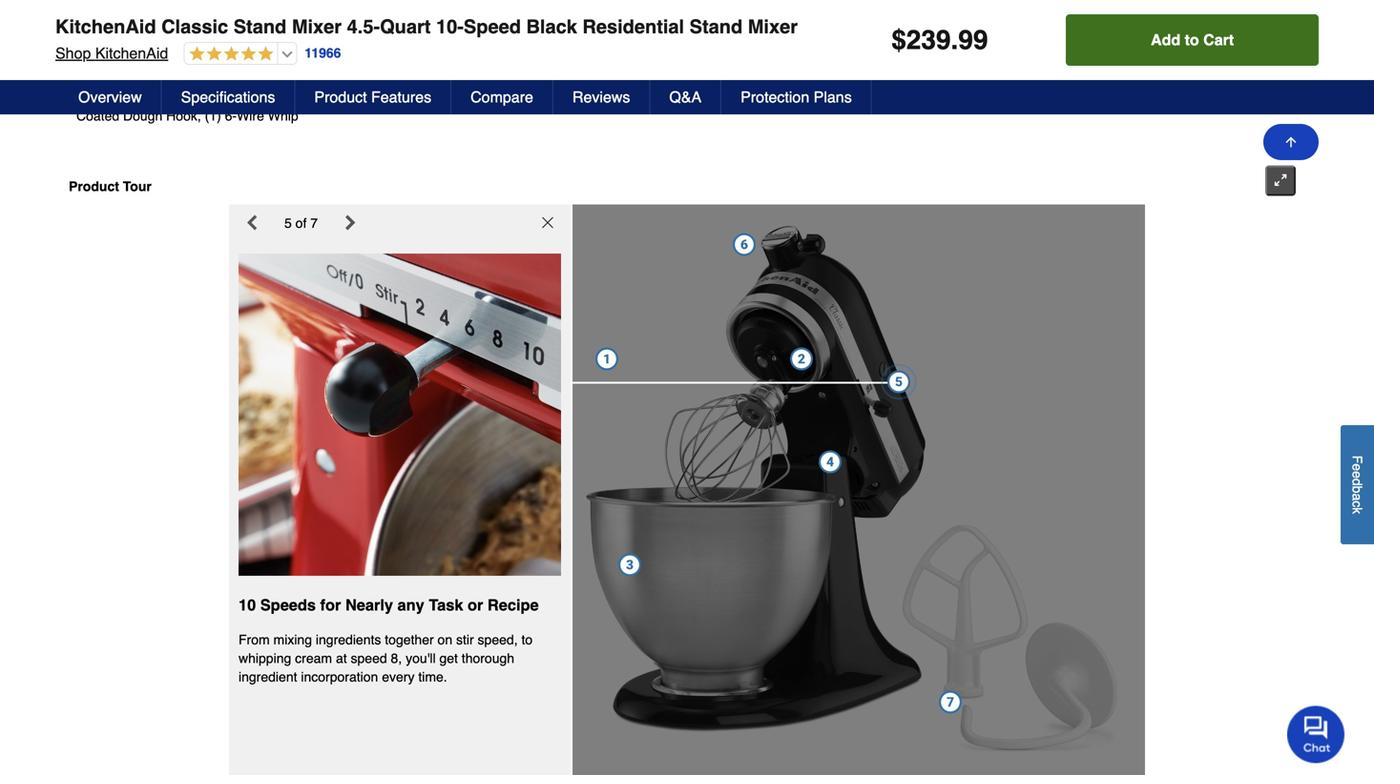 Task type: vqa. For each thing, say whether or not it's contained in the screenshot.
Beater,
yes



Task type: locate. For each thing, give the bounding box(es) containing it.
thorough
[[462, 651, 514, 666]]

c
[[1350, 501, 1365, 508]]

0 vertical spatial quart
[[380, 16, 431, 38]]

overview
[[78, 88, 142, 106]]

quart up dough
[[119, 90, 152, 105]]

stand up 4.8 stars image
[[234, 16, 287, 38]]

1 horizontal spatial product
[[314, 88, 367, 106]]

tour
[[123, 179, 152, 194]]

kitchenaid up shop kitchenaid
[[55, 16, 156, 38]]

(1)
[[76, 90, 93, 105], [284, 90, 301, 105], [423, 90, 439, 105], [205, 108, 221, 124]]

cream
[[295, 651, 332, 666]]

residential
[[582, 16, 684, 38]]

0 horizontal spatial stand
[[234, 16, 287, 38]]

quart
[[380, 16, 431, 38], [119, 90, 152, 105]]

reviews
[[572, 88, 630, 106]]

2 mixer from the left
[[748, 16, 798, 38]]

mixer up protection
[[748, 16, 798, 38]]

1 stand from the left
[[234, 16, 287, 38]]

mixer up 11966
[[292, 16, 342, 38]]

to right speed,
[[521, 632, 533, 648]]

e up d
[[1350, 464, 1365, 471]]

chat invite button image
[[1287, 706, 1345, 764]]

add to cart
[[1151, 31, 1234, 49]]

1 vertical spatial product
[[69, 179, 119, 194]]

add
[[1151, 31, 1180, 49]]

get
[[439, 651, 458, 666]]

(1) left 4.5
[[76, 90, 93, 105]]

compare button
[[451, 80, 553, 115]]

coated down 4.5
[[76, 108, 119, 124]]

stand up q&a
[[690, 16, 743, 38]]

1 horizontal spatial quart
[[380, 16, 431, 38]]

0 horizontal spatial to
[[521, 632, 533, 648]]

product tour
[[69, 179, 152, 194]]

stand
[[234, 16, 287, 38], [690, 16, 743, 38]]

whip
[[268, 108, 298, 124]]

model k455 includes (1) 4.5 quart stainless steel bowl, (1) coated flat beater, (1) coated dough hook, (1) 6-wire whip
[[76, 66, 439, 124]]

shop kitchenaid
[[55, 44, 168, 62]]

0 vertical spatial coated
[[304, 90, 347, 105]]

mixer
[[292, 16, 342, 38], [748, 16, 798, 38]]

product down 11966
[[314, 88, 367, 106]]

plans
[[814, 88, 852, 106]]

quart for 4.5
[[119, 90, 152, 105]]

1 vertical spatial quart
[[119, 90, 152, 105]]

stainless
[[156, 90, 210, 105]]

0 vertical spatial kitchenaid
[[55, 16, 156, 38]]

1 horizontal spatial to
[[1185, 31, 1199, 49]]

1 vertical spatial to
[[521, 632, 533, 648]]

coated
[[304, 90, 347, 105], [76, 108, 119, 124]]

kitchenaid up k455
[[95, 44, 168, 62]]

4.5-
[[347, 16, 380, 38]]

e
[[1350, 464, 1365, 471], [1350, 471, 1365, 479]]

speeds
[[260, 597, 316, 615]]

to right add
[[1185, 31, 1199, 49]]

ingredient
[[239, 670, 297, 685]]

11966
[[305, 45, 341, 61]]

0 vertical spatial product
[[314, 88, 367, 106]]

whipping
[[239, 651, 291, 666]]

recipe
[[488, 597, 539, 615]]

1 horizontal spatial stand
[[690, 16, 743, 38]]

f e e d b a c k
[[1350, 456, 1365, 514]]

10
[[239, 597, 256, 615]]

coated left flat
[[304, 90, 347, 105]]

1 horizontal spatial coated
[[304, 90, 347, 105]]

0 horizontal spatial mixer
[[292, 16, 342, 38]]

(1) right beater,
[[423, 90, 439, 105]]

quart inside model k455 includes (1) 4.5 quart stainless steel bowl, (1) coated flat beater, (1) coated dough hook, (1) 6-wire whip
[[119, 90, 152, 105]]

protection
[[741, 88, 809, 106]]

flat
[[351, 90, 373, 105]]

ingredients
[[316, 632, 381, 648]]

10 speeds for nearly any task or recipe
[[239, 597, 539, 615]]

product features button
[[295, 80, 451, 115]]

1 vertical spatial coated
[[76, 108, 119, 124]]

99
[[958, 25, 988, 55]]

protection plans
[[741, 88, 852, 106]]

product left tour
[[69, 179, 119, 194]]

1 mixer from the left
[[292, 16, 342, 38]]

to
[[1185, 31, 1199, 49], [521, 632, 533, 648]]

q&a button
[[650, 80, 722, 115]]

0 vertical spatial to
[[1185, 31, 1199, 49]]

from
[[239, 632, 270, 648]]

product inside button
[[314, 88, 367, 106]]

model
[[76, 66, 115, 81]]

speed,
[[478, 632, 518, 648]]

2 e from the top
[[1350, 471, 1365, 479]]

kitchenaid
[[55, 16, 156, 38], [95, 44, 168, 62]]

quart left 10-
[[380, 16, 431, 38]]

1 horizontal spatial mixer
[[748, 16, 798, 38]]

0 horizontal spatial product
[[69, 179, 119, 194]]

e up b
[[1350, 471, 1365, 479]]

6-
[[225, 108, 237, 124]]

0 horizontal spatial quart
[[119, 90, 152, 105]]

bowl,
[[248, 90, 281, 105]]

5 of 7
[[284, 216, 318, 231]]

b
[[1350, 486, 1365, 494]]

product
[[314, 88, 367, 106], [69, 179, 119, 194]]



Task type: describe. For each thing, give the bounding box(es) containing it.
dough
[[123, 108, 162, 124]]

a
[[1350, 494, 1365, 501]]

wire
[[237, 108, 264, 124]]

specifications
[[181, 88, 275, 106]]

$ 239 . 99
[[891, 25, 988, 55]]

10-
[[436, 16, 464, 38]]

nearly
[[345, 597, 393, 615]]

1 e from the top
[[1350, 464, 1365, 471]]

speed
[[464, 16, 521, 38]]

to inside from mixing ingredients together on stir speed, to whipping cream at speed 8, you'll get thorough ingredient incorporation every time.
[[521, 632, 533, 648]]

add to cart button
[[1066, 14, 1319, 66]]

k455
[[119, 66, 151, 81]]

includes
[[154, 66, 208, 81]]

specifications button
[[162, 80, 295, 115]]

together
[[385, 632, 434, 648]]

you'll
[[406, 651, 436, 666]]

shop
[[55, 44, 91, 62]]

(1) left 6-
[[205, 108, 221, 124]]

1 vertical spatial kitchenaid
[[95, 44, 168, 62]]

8,
[[391, 651, 402, 666]]

q&a
[[669, 88, 702, 106]]

stir
[[456, 632, 474, 648]]

d
[[1350, 479, 1365, 486]]

task
[[429, 597, 463, 615]]

k
[[1350, 508, 1365, 514]]

to inside "button"
[[1185, 31, 1199, 49]]

4.8 stars image
[[184, 46, 273, 63]]

5
[[284, 216, 292, 231]]

product features
[[314, 88, 431, 106]]

or
[[468, 597, 483, 615]]

speed
[[351, 651, 387, 666]]

every
[[382, 670, 415, 685]]

overview button
[[59, 80, 162, 115]]

black
[[526, 16, 577, 38]]

beater,
[[377, 90, 419, 105]]

hook,
[[166, 108, 201, 124]]

classic
[[161, 16, 228, 38]]

4.5
[[96, 90, 115, 105]]

cart
[[1203, 31, 1234, 49]]

on
[[438, 632, 452, 648]]

steel
[[214, 90, 244, 105]]

reviews button
[[553, 80, 650, 115]]

compare
[[471, 88, 533, 106]]

any
[[397, 597, 424, 615]]

0 horizontal spatial coated
[[76, 108, 119, 124]]

(1) up whip
[[284, 90, 301, 105]]

kitchenaid classic stand mixer 4.5-quart 10-speed black residential stand mixer
[[55, 16, 798, 38]]

f
[[1350, 456, 1365, 464]]

.
[[951, 25, 958, 55]]

7
[[310, 216, 318, 231]]

quart for 4.5-
[[380, 16, 431, 38]]

239
[[906, 25, 951, 55]]

from mixing ingredients together on stir speed, to whipping cream at speed 8, you'll get thorough ingredient incorporation every time.
[[239, 632, 533, 685]]

product for product features
[[314, 88, 367, 106]]

mixing
[[273, 632, 312, 648]]

product for product tour
[[69, 179, 119, 194]]

for
[[320, 597, 341, 615]]

at
[[336, 651, 347, 666]]

time.
[[418, 670, 447, 685]]

f e e d b a c k button
[[1341, 425, 1374, 545]]

of
[[295, 216, 307, 231]]

incorporation
[[301, 670, 378, 685]]

features
[[371, 88, 431, 106]]

$
[[891, 25, 906, 55]]

2 stand from the left
[[690, 16, 743, 38]]

arrow up image
[[1283, 135, 1299, 150]]

protection plans button
[[722, 80, 872, 115]]



